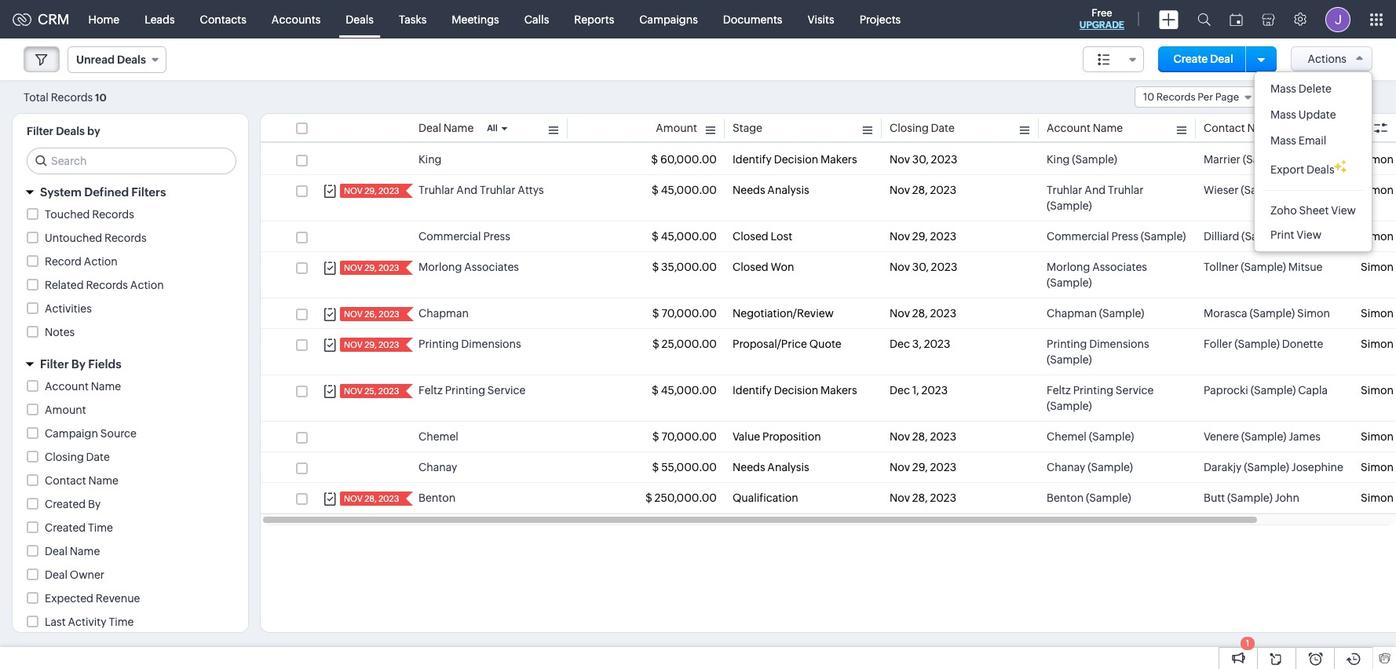 Task type: describe. For each thing, give the bounding box(es) containing it.
wieser (sample) sage
[[1204, 184, 1314, 196]]

create menu element
[[1150, 0, 1188, 38]]

system defined filters
[[40, 185, 166, 199]]

delete
[[1299, 82, 1332, 95]]

dilliard (sample) leota
[[1204, 230, 1318, 243]]

1 vertical spatial view
[[1297, 229, 1322, 241]]

logo image
[[13, 13, 31, 26]]

chemel for chemel (sample)
[[1047, 430, 1087, 443]]

create menu image
[[1159, 10, 1179, 29]]

negotiation/review
[[733, 307, 834, 320]]

proposition
[[763, 430, 821, 443]]

untouched records
[[45, 232, 147, 244]]

morlong associates (sample)
[[1047, 261, 1147, 289]]

email
[[1299, 134, 1327, 147]]

chapman for chapman (sample)
[[1047, 307, 1097, 320]]

1 horizontal spatial contact
[[1204, 122, 1245, 134]]

commercial for commercial press (sample)
[[1047, 230, 1109, 243]]

nov 28, 2023 for qualification
[[890, 492, 957, 504]]

nov 28, 2023
[[344, 494, 399, 503]]

chemel (sample) link
[[1047, 429, 1134, 444]]

makers for dec 1, 2023
[[821, 384, 857, 397]]

associates for morlong associates
[[464, 261, 519, 273]]

simon j for dilliard (sample) leota
[[1361, 230, 1396, 243]]

nov 29, 2023 link for printing
[[340, 338, 401, 352]]

qualification
[[733, 492, 798, 504]]

zoho
[[1271, 204, 1297, 217]]

(sample) for darakjy (sample) josephine
[[1244, 461, 1289, 474]]

closed for closed won
[[733, 261, 769, 273]]

nov for morlong
[[344, 263, 363, 272]]

(sample) for chemel (sample)
[[1089, 430, 1134, 443]]

associates for morlong associates (sample)
[[1092, 261, 1147, 273]]

record
[[45, 255, 82, 268]]

identify for 45,000.00
[[733, 384, 772, 397]]

contacts
[[200, 13, 246, 26]]

name up marrier (sample) kris
[[1247, 122, 1278, 134]]

morasca (sample) simon link
[[1204, 305, 1330, 321]]

1 horizontal spatial closing date
[[890, 122, 955, 134]]

revenue
[[96, 592, 140, 605]]

$ for chemel
[[652, 430, 659, 443]]

created for created time
[[45, 521, 86, 534]]

free upgrade
[[1080, 7, 1125, 31]]

$ for printing dimensions
[[653, 338, 659, 350]]

4 truhlar from the left
[[1108, 184, 1144, 196]]

filter deals by
[[27, 125, 100, 137]]

10 inside field
[[1143, 91, 1154, 103]]

nov 29, 2023 for truhlar and truhlar attys
[[344, 186, 399, 196]]

(sample) inside truhlar and truhlar (sample)
[[1047, 199, 1092, 212]]

simon for venere (sample) james
[[1361, 430, 1394, 443]]

free
[[1092, 7, 1112, 19]]

6 nov from the top
[[344, 494, 363, 503]]

update
[[1299, 108, 1336, 121]]

1,
[[912, 384, 919, 397]]

proposal/price quote
[[733, 338, 842, 350]]

simon for darakjy (sample) josephine
[[1361, 461, 1394, 474]]

nov for truhlar
[[344, 186, 363, 196]]

name up king (sample) link
[[1093, 122, 1123, 134]]

1 horizontal spatial account name
[[1047, 122, 1123, 134]]

mass delete
[[1271, 82, 1332, 95]]

$ 25,000.00
[[653, 338, 717, 350]]

1 horizontal spatial deal name
[[419, 122, 474, 134]]

makers for nov 30, 2023
[[821, 153, 857, 166]]

simon j for morasca (sample) simon
[[1361, 307, 1396, 320]]

$ for commercial press
[[652, 230, 659, 243]]

j for wieser (sample) sage
[[1396, 184, 1396, 196]]

filter for filter deals by
[[27, 125, 54, 137]]

1 for 1
[[1246, 638, 1250, 648]]

chanay (sample)
[[1047, 461, 1133, 474]]

nov 29, 2023 for printing dimensions
[[344, 340, 399, 349]]

simon for foller (sample) donette
[[1361, 338, 1394, 350]]

king link
[[419, 152, 442, 167]]

$ 55,000.00
[[652, 461, 717, 474]]

-
[[1292, 91, 1296, 103]]

(sample) for paprocki (sample) capla
[[1251, 384, 1296, 397]]

1 vertical spatial account name
[[45, 380, 121, 393]]

25,
[[364, 386, 377, 396]]

nov 29, 2023 link for truhlar
[[340, 184, 401, 198]]

wieser
[[1204, 184, 1239, 196]]

0 horizontal spatial deal name
[[45, 545, 100, 558]]

activity
[[68, 616, 106, 628]]

chapman (sample) link
[[1047, 305, 1145, 321]]

nov 26, 2023 link
[[340, 307, 401, 321]]

chemel for chemel
[[419, 430, 459, 443]]

chanay link
[[419, 459, 457, 475]]

simon for wieser (sample) sage
[[1361, 184, 1394, 196]]

1 truhlar from the left
[[419, 184, 454, 196]]

chanay for chanay
[[419, 461, 457, 474]]

0 vertical spatial closing
[[890, 122, 929, 134]]

reports
[[574, 13, 614, 26]]

0 vertical spatial amount
[[656, 122, 697, 134]]

28, for needs analysis
[[912, 184, 928, 196]]

(sample) for marrier (sample) kris
[[1243, 153, 1288, 166]]

nov 30, 2023 for identify decision makers
[[890, 153, 957, 166]]

created by
[[45, 498, 101, 510]]

0 horizontal spatial closing
[[45, 451, 84, 463]]

benton (sample)
[[1047, 492, 1131, 504]]

by for created
[[88, 498, 101, 510]]

25,000.00
[[662, 338, 717, 350]]

0 horizontal spatial amount
[[45, 404, 86, 416]]

commercial press (sample) link
[[1047, 229, 1186, 244]]

analysis for $ 55,000.00
[[767, 461, 809, 474]]

1 vertical spatial contact name
[[45, 474, 119, 487]]

nov 30, 2023 for closed won
[[890, 261, 957, 273]]

tasks
[[399, 13, 427, 26]]

28, for qualification
[[912, 492, 928, 504]]

$ for truhlar and truhlar attys
[[652, 184, 659, 196]]

chanay (sample) link
[[1047, 459, 1133, 475]]

1 vertical spatial account
[[45, 380, 89, 393]]

accounts link
[[259, 0, 333, 38]]

j for dilliard (sample) leota
[[1396, 230, 1396, 243]]

donette
[[1282, 338, 1323, 350]]

Unread Deals field
[[68, 46, 166, 73]]

$ for feltz printing service
[[652, 384, 659, 397]]

truhlar and truhlar attys link
[[419, 182, 544, 198]]

(sample) for dilliard (sample) leota
[[1242, 230, 1287, 243]]

morasca
[[1204, 307, 1247, 320]]

name up the created by
[[88, 474, 119, 487]]

campaigns
[[639, 13, 698, 26]]

deals for export deals
[[1307, 163, 1335, 176]]

name down fields
[[91, 380, 121, 393]]

nov for morlong
[[890, 261, 910, 273]]

profile element
[[1316, 0, 1360, 38]]

benton (sample) link
[[1047, 490, 1131, 506]]

sage
[[1289, 184, 1314, 196]]

1 - 10
[[1285, 91, 1311, 103]]

29, for morlong associates
[[364, 263, 377, 272]]

search image
[[1198, 13, 1211, 26]]

nov 28, 2023 for negotiation/review
[[890, 307, 957, 320]]

benton for benton
[[419, 492, 456, 504]]

simon for tollner (sample) mitsue
[[1361, 261, 1394, 273]]

nov for feltz
[[344, 386, 363, 396]]

ow
[[1386, 122, 1396, 134]]

search element
[[1188, 0, 1220, 38]]

campaigns link
[[627, 0, 711, 38]]

(sample) for morasca (sample) simon
[[1250, 307, 1295, 320]]

visits link
[[795, 0, 847, 38]]

3 truhlar from the left
[[1047, 184, 1082, 196]]

(sample) for tollner (sample) mitsue
[[1241, 261, 1286, 273]]

1 vertical spatial contact
[[45, 474, 86, 487]]

last activity time
[[45, 616, 134, 628]]

simon j for tollner (sample) mitsue
[[1361, 261, 1396, 273]]

dec for dec 1, 2023
[[890, 384, 910, 397]]

deals left tasks
[[346, 13, 374, 26]]

morasca (sample) simon
[[1204, 307, 1330, 320]]

touched
[[45, 208, 90, 221]]

(sample) for foller (sample) donette
[[1235, 338, 1280, 350]]

0 vertical spatial contact name
[[1204, 122, 1278, 134]]

king (sample)
[[1047, 153, 1118, 166]]

28, for negotiation/review
[[912, 307, 928, 320]]

create deal button
[[1158, 46, 1249, 72]]

king for king (sample)
[[1047, 153, 1070, 166]]

chemel link
[[419, 429, 459, 444]]

nov 28, 2023 link
[[340, 492, 401, 506]]

nov for king
[[890, 153, 910, 166]]

source
[[100, 427, 137, 440]]

(sample) inside feltz printing service (sample)
[[1047, 400, 1092, 412]]

profile image
[[1326, 7, 1351, 32]]

printing dimensions (sample)
[[1047, 338, 1149, 366]]

nov 25, 2023
[[344, 386, 399, 396]]

Search text field
[[27, 148, 236, 174]]

truhlar and truhlar (sample)
[[1047, 184, 1144, 212]]

print
[[1271, 229, 1295, 241]]

$ 60,000.00
[[651, 153, 717, 166]]

0 horizontal spatial date
[[86, 451, 110, 463]]

records for 10
[[1157, 91, 1196, 103]]

simon j for wieser (sample) sage
[[1361, 184, 1396, 196]]

crm
[[38, 11, 70, 27]]

name left 'all'
[[444, 122, 474, 134]]

$ for king
[[651, 153, 658, 166]]

deal up deal owner
[[45, 545, 68, 558]]

service for feltz printing service (sample)
[[1116, 384, 1154, 397]]

deal left ow
[[1361, 122, 1384, 134]]

j for foller (sample) donette
[[1396, 338, 1396, 350]]

name up owner
[[70, 545, 100, 558]]

actions
[[1308, 53, 1347, 65]]

$ 70,000.00 for value proposition
[[652, 430, 717, 443]]

paprocki (sample) capla link
[[1204, 382, 1328, 398]]

nov inside 'link'
[[344, 309, 363, 319]]

45,000.00 for closed
[[661, 230, 717, 243]]

printing dimensions
[[419, 338, 521, 350]]

calls link
[[512, 0, 562, 38]]

dec 1, 2023
[[890, 384, 948, 397]]

needs for 55,000.00
[[733, 461, 765, 474]]

0 vertical spatial action
[[84, 255, 118, 268]]

untouched
[[45, 232, 102, 244]]

55,000.00
[[661, 461, 717, 474]]

nov 29, 2023 for needs analysis
[[890, 461, 957, 474]]



Task type: vqa. For each thing, say whether or not it's contained in the screenshot.


Task type: locate. For each thing, give the bounding box(es) containing it.
0 horizontal spatial feltz
[[419, 384, 443, 397]]

feltz for feltz printing service (sample)
[[1047, 384, 1071, 397]]

$ 45,000.00 down $ 60,000.00
[[652, 184, 717, 196]]

view down zoho sheet view
[[1297, 229, 1322, 241]]

$ up $ 25,000.00
[[652, 307, 659, 320]]

7 nov from the top
[[890, 461, 910, 474]]

(sample) down the venere (sample) james
[[1244, 461, 1289, 474]]

1 vertical spatial 45,000.00
[[661, 230, 717, 243]]

1 dimensions from the left
[[461, 338, 521, 350]]

morlong associates
[[419, 261, 519, 273]]

0 vertical spatial view
[[1331, 204, 1356, 217]]

commercial for commercial press
[[419, 230, 481, 243]]

2 needs analysis from the top
[[733, 461, 809, 474]]

2 nov from the top
[[344, 263, 363, 272]]

benton down chanay link
[[419, 492, 456, 504]]

5 nov from the top
[[344, 386, 363, 396]]

3 mass from the top
[[1271, 134, 1297, 147]]

truhlar left "attys"
[[480, 184, 516, 196]]

1 vertical spatial filter
[[40, 357, 69, 371]]

records for total
[[51, 91, 93, 103]]

printing down chapman link
[[419, 338, 459, 350]]

commercial press link
[[419, 229, 510, 244]]

contact name down page
[[1204, 122, 1278, 134]]

by inside dropdown button
[[71, 357, 86, 371]]

dimensions for printing dimensions
[[461, 338, 521, 350]]

$ down $ 60,000.00
[[652, 184, 659, 196]]

0 vertical spatial filter
[[27, 125, 54, 137]]

account name down filter by fields
[[45, 380, 121, 393]]

deal up king link
[[419, 122, 441, 134]]

chemel
[[419, 430, 459, 443], [1047, 430, 1087, 443]]

mass inside mass delete link
[[1271, 82, 1297, 95]]

records left per at the top of page
[[1157, 91, 1196, 103]]

$ up $ 55,000.00 in the bottom of the page
[[652, 430, 659, 443]]

1 vertical spatial time
[[109, 616, 134, 628]]

1 dec from the top
[[890, 338, 910, 350]]

1 vertical spatial analysis
[[767, 461, 809, 474]]

2 horizontal spatial 10
[[1298, 91, 1311, 103]]

1 70,000.00 from the top
[[662, 307, 717, 320]]

truhlar down king (sample) link
[[1047, 184, 1082, 196]]

campaign source
[[45, 427, 137, 440]]

chemel inside chemel (sample) link
[[1047, 430, 1087, 443]]

2 identify decision makers from the top
[[733, 384, 857, 397]]

1 vertical spatial needs
[[733, 461, 765, 474]]

0 vertical spatial 30,
[[912, 153, 929, 166]]

2 $ 70,000.00 from the top
[[652, 430, 717, 443]]

decision up lost
[[774, 153, 818, 166]]

press down truhlar and truhlar (sample) link
[[1112, 230, 1139, 243]]

1 vertical spatial by
[[88, 498, 101, 510]]

mass inside "mass email" link
[[1271, 134, 1297, 147]]

dimensions inside printing dimensions (sample)
[[1089, 338, 1149, 350]]

2 nov 28, 2023 from the top
[[890, 307, 957, 320]]

1 morlong from the left
[[419, 261, 462, 273]]

10 inside "total records 10"
[[95, 91, 107, 103]]

created up created time
[[45, 498, 86, 510]]

records for related
[[86, 279, 128, 291]]

benton for benton (sample)
[[1047, 492, 1084, 504]]

(sample) for venere (sample) james
[[1241, 430, 1287, 443]]

0 vertical spatial closing date
[[890, 122, 955, 134]]

(sample) up chemel (sample)
[[1047, 400, 1092, 412]]

contact down page
[[1204, 122, 1245, 134]]

3 nov 29, 2023 from the top
[[344, 340, 399, 349]]

1 closed from the top
[[733, 230, 769, 243]]

1 vertical spatial date
[[86, 451, 110, 463]]

1 horizontal spatial view
[[1331, 204, 1356, 217]]

home link
[[76, 0, 132, 38]]

$ for chapman
[[652, 307, 659, 320]]

1 nov from the top
[[890, 153, 910, 166]]

(sample) inside morlong associates (sample)
[[1047, 276, 1092, 289]]

nov 25, 2023 link
[[340, 384, 401, 398]]

create deal
[[1174, 53, 1233, 65]]

deal ow
[[1361, 122, 1396, 134]]

service for feltz printing service
[[488, 384, 526, 397]]

1 press from the left
[[483, 230, 510, 243]]

1 needs from the top
[[733, 184, 765, 196]]

dimensions for printing dimensions (sample)
[[1089, 338, 1149, 350]]

chemel up chanay link
[[419, 430, 459, 443]]

morlong
[[419, 261, 462, 273], [1047, 261, 1090, 273]]

2 nov 29, 2023 from the top
[[344, 263, 399, 272]]

70,000.00 for negotiation/review
[[662, 307, 717, 320]]

0 vertical spatial needs
[[733, 184, 765, 196]]

records up filter deals by
[[51, 91, 93, 103]]

darakjy (sample) josephine
[[1204, 461, 1344, 474]]

dec left 3,
[[890, 338, 910, 350]]

0 horizontal spatial contact
[[45, 474, 86, 487]]

deals inside field
[[117, 53, 146, 66]]

simon j for marrier (sample) kris
[[1361, 153, 1396, 166]]

nov
[[890, 153, 910, 166], [890, 184, 910, 196], [890, 230, 910, 243], [890, 261, 910, 273], [890, 307, 910, 320], [890, 430, 910, 443], [890, 461, 910, 474], [890, 492, 910, 504]]

morlong for morlong associates
[[419, 261, 462, 273]]

truhlar
[[419, 184, 454, 196], [480, 184, 516, 196], [1047, 184, 1082, 196], [1108, 184, 1144, 196]]

deal name up king link
[[419, 122, 474, 134]]

printing dimensions link
[[419, 336, 521, 352]]

1 nov 29, 2023 from the top
[[890, 230, 957, 243]]

(sample) down chemel (sample) link
[[1088, 461, 1133, 474]]

created down the created by
[[45, 521, 86, 534]]

nov 28, 2023 for needs analysis
[[890, 184, 957, 196]]

simon for paprocki (sample) capla
[[1361, 384, 1394, 397]]

0 vertical spatial nov 29, 2023
[[344, 186, 399, 196]]

1 identify decision makers from the top
[[733, 153, 857, 166]]

1 chapman from the left
[[419, 307, 469, 320]]

by for filter
[[71, 357, 86, 371]]

2 vertical spatial mass
[[1271, 134, 1297, 147]]

5 j from the top
[[1396, 307, 1396, 320]]

1 horizontal spatial 10
[[1143, 91, 1154, 103]]

butt (sample) john link
[[1204, 490, 1300, 506]]

filter down total
[[27, 125, 54, 137]]

0 vertical spatial contact
[[1204, 122, 1245, 134]]

0 vertical spatial identify decision makers
[[733, 153, 857, 166]]

mass inside mass update link
[[1271, 108, 1297, 121]]

related
[[45, 279, 84, 291]]

$ 35,000.00
[[652, 261, 717, 273]]

1 horizontal spatial by
[[88, 498, 101, 510]]

45,000.00 down 60,000.00
[[661, 184, 717, 196]]

0 horizontal spatial by
[[71, 357, 86, 371]]

account up king (sample) link
[[1047, 122, 1091, 134]]

10 for total records 10
[[95, 91, 107, 103]]

1 horizontal spatial contact name
[[1204, 122, 1278, 134]]

decision up proposition
[[774, 384, 818, 397]]

2 benton from the left
[[1047, 492, 1084, 504]]

1 vertical spatial needs analysis
[[733, 461, 809, 474]]

2 and from the left
[[1085, 184, 1106, 196]]

1 needs analysis from the top
[[733, 184, 809, 196]]

tollner
[[1204, 261, 1239, 273]]

1 vertical spatial nov 29, 2023
[[344, 263, 399, 272]]

filters
[[131, 185, 166, 199]]

2 vertical spatial nov 29, 2023
[[344, 340, 399, 349]]

size image
[[1098, 53, 1110, 67]]

nov for benton
[[890, 492, 910, 504]]

simon j for foller (sample) donette
[[1361, 338, 1396, 350]]

leads link
[[132, 0, 187, 38]]

(sample) down king (sample)
[[1047, 199, 1092, 212]]

filter by fields button
[[13, 350, 248, 378]]

0 horizontal spatial associates
[[464, 261, 519, 273]]

mitsue
[[1289, 261, 1323, 273]]

45,000.00 up 35,000.00 on the top
[[661, 230, 717, 243]]

0 horizontal spatial chapman
[[419, 307, 469, 320]]

0 vertical spatial identify
[[733, 153, 772, 166]]

(sample) up darakjy (sample) josephine link
[[1241, 430, 1287, 443]]

3 45,000.00 from the top
[[661, 384, 717, 397]]

row group
[[261, 144, 1396, 514]]

3 simon j from the top
[[1361, 230, 1396, 243]]

chanay for chanay (sample)
[[1047, 461, 1086, 474]]

home
[[88, 13, 119, 26]]

deal up expected
[[45, 569, 68, 581]]

service inside feltz printing service link
[[488, 384, 526, 397]]

0 vertical spatial date
[[931, 122, 955, 134]]

needs analysis up closed lost
[[733, 184, 809, 196]]

(sample) up foller (sample) donette
[[1250, 307, 1295, 320]]

notes
[[45, 326, 75, 338]]

2 $ 45,000.00 from the top
[[652, 230, 717, 243]]

10 right -
[[1298, 91, 1311, 103]]

1 vertical spatial closing date
[[45, 451, 110, 463]]

associates
[[464, 261, 519, 273], [1092, 261, 1147, 273]]

dec for dec 3, 2023
[[890, 338, 910, 350]]

(sample) up tollner (sample) mitsue link
[[1242, 230, 1287, 243]]

10 Records Per Page field
[[1135, 86, 1260, 108]]

10 up by
[[95, 91, 107, 103]]

1 horizontal spatial date
[[931, 122, 955, 134]]

and up the commercial press
[[456, 184, 478, 196]]

2 closed from the top
[[733, 261, 769, 273]]

needs up closed lost
[[733, 184, 765, 196]]

2 truhlar from the left
[[480, 184, 516, 196]]

simon inside morasca (sample) simon link
[[1297, 307, 1330, 320]]

1 makers from the top
[[821, 153, 857, 166]]

$ left 60,000.00
[[651, 153, 658, 166]]

1 nov 29, 2023 from the top
[[344, 186, 399, 196]]

1 horizontal spatial account
[[1047, 122, 1091, 134]]

calls
[[524, 13, 549, 26]]

(sample) for benton (sample)
[[1086, 492, 1131, 504]]

4 nov from the top
[[344, 340, 363, 349]]

4 nov 28, 2023 from the top
[[890, 492, 957, 504]]

time down revenue
[[109, 616, 134, 628]]

closed won
[[733, 261, 794, 273]]

nov for commercial
[[890, 230, 910, 243]]

2 analysis from the top
[[767, 461, 809, 474]]

simon j
[[1361, 153, 1396, 166], [1361, 184, 1396, 196], [1361, 230, 1396, 243], [1361, 261, 1396, 273], [1361, 307, 1396, 320], [1361, 338, 1396, 350], [1361, 384, 1396, 397], [1361, 430, 1396, 443], [1361, 461, 1396, 474], [1361, 492, 1396, 504]]

0 vertical spatial nov 29, 2023
[[890, 230, 957, 243]]

filter by fields
[[40, 357, 121, 371]]

1 horizontal spatial commercial
[[1047, 230, 1109, 243]]

lost
[[771, 230, 792, 243]]

10 for 1 - 10
[[1298, 91, 1311, 103]]

closed left won
[[733, 261, 769, 273]]

1 vertical spatial nov 29, 2023
[[890, 461, 957, 474]]

1 chanay from the left
[[419, 461, 457, 474]]

1 vertical spatial 70,000.00
[[662, 430, 717, 443]]

dec left 1, on the bottom
[[890, 384, 910, 397]]

2 chanay from the left
[[1047, 461, 1086, 474]]

8 simon j from the top
[[1361, 430, 1396, 443]]

by
[[87, 125, 100, 137]]

records for untouched
[[104, 232, 147, 244]]

deals
[[346, 13, 374, 26], [117, 53, 146, 66], [56, 125, 85, 137], [1307, 163, 1335, 176]]

created for created by
[[45, 498, 86, 510]]

identify decision makers up proposition
[[733, 384, 857, 397]]

decision for $ 45,000.00
[[774, 384, 818, 397]]

0 vertical spatial dec
[[890, 338, 910, 350]]

projects link
[[847, 0, 913, 38]]

$ for morlong associates
[[652, 261, 659, 273]]

1 horizontal spatial feltz
[[1047, 384, 1071, 397]]

closed for closed lost
[[733, 230, 769, 243]]

0 horizontal spatial benton
[[419, 492, 456, 504]]

feltz inside feltz printing service (sample)
[[1047, 384, 1071, 397]]

deals left by
[[56, 125, 85, 137]]

and for (sample)
[[1085, 184, 1106, 196]]

benton down chanay (sample)
[[1047, 492, 1084, 504]]

1 vertical spatial deal name
[[45, 545, 100, 558]]

printing inside printing dimensions (sample)
[[1047, 338, 1087, 350]]

29, for truhlar and truhlar attys
[[364, 186, 377, 196]]

8 j from the top
[[1396, 430, 1396, 443]]

proposal/price
[[733, 338, 807, 350]]

2 30, from the top
[[912, 261, 929, 273]]

campaign
[[45, 427, 98, 440]]

0 horizontal spatial press
[[483, 230, 510, 243]]

nov 28, 2023 for value proposition
[[890, 430, 957, 443]]

3 $ 45,000.00 from the top
[[652, 384, 717, 397]]

(sample) left dilliard
[[1141, 230, 1186, 243]]

identify decision makers for 60,000.00
[[733, 153, 857, 166]]

dimensions down chapman (sample)
[[1089, 338, 1149, 350]]

chanay up 'benton (sample)'
[[1047, 461, 1086, 474]]

simon for dilliard (sample) leota
[[1361, 230, 1394, 243]]

1 $ 45,000.00 from the top
[[652, 184, 717, 196]]

commercial up morlong associates
[[419, 230, 481, 243]]

0 vertical spatial $ 70,000.00
[[652, 307, 717, 320]]

meetings
[[452, 13, 499, 26]]

service down printing dimensions (sample) link
[[1116, 384, 1154, 397]]

simon j for darakjy (sample) josephine
[[1361, 461, 1396, 474]]

2 chapman from the left
[[1047, 307, 1097, 320]]

simon for butt (sample) john
[[1361, 492, 1394, 504]]

records for touched
[[92, 208, 134, 221]]

1 horizontal spatial closing
[[890, 122, 929, 134]]

1 vertical spatial makers
[[821, 384, 857, 397]]

filter inside filter by fields dropdown button
[[40, 357, 69, 371]]

2 dimensions from the left
[[1089, 338, 1149, 350]]

(sample) up truhlar and truhlar (sample)
[[1072, 153, 1118, 166]]

(sample) inside printing dimensions (sample)
[[1047, 353, 1092, 366]]

1 horizontal spatial action
[[130, 279, 164, 291]]

chapman for chapman
[[419, 307, 469, 320]]

1 45,000.00 from the top
[[661, 184, 717, 196]]

(sample) down morasca (sample) simon link
[[1235, 338, 1280, 350]]

2 morlong from the left
[[1047, 261, 1090, 273]]

4 j from the top
[[1396, 261, 1396, 273]]

marrier (sample) kris link
[[1204, 152, 1309, 167]]

identify decision makers for 45,000.00
[[733, 384, 857, 397]]

row group containing king
[[261, 144, 1396, 514]]

system defined filters button
[[13, 178, 248, 206]]

2 associates from the left
[[1092, 261, 1147, 273]]

0 horizontal spatial king
[[419, 153, 442, 166]]

needs analysis for 45,000.00
[[733, 184, 809, 196]]

1 horizontal spatial press
[[1112, 230, 1139, 243]]

1 associates from the left
[[464, 261, 519, 273]]

30, for identify decision makers
[[912, 153, 929, 166]]

activities
[[45, 302, 92, 315]]

5 simon j from the top
[[1361, 307, 1396, 320]]

0 vertical spatial makers
[[821, 153, 857, 166]]

feltz for feltz printing service
[[419, 384, 443, 397]]

josephine
[[1292, 461, 1344, 474]]

1 horizontal spatial service
[[1116, 384, 1154, 397]]

time down the created by
[[88, 521, 113, 534]]

butt (sample) john
[[1204, 492, 1300, 504]]

commercial press
[[419, 230, 510, 243]]

0 horizontal spatial morlong
[[419, 261, 462, 273]]

6 simon j from the top
[[1361, 338, 1396, 350]]

2 nov 29, 2023 from the top
[[890, 461, 957, 474]]

closed left lost
[[733, 230, 769, 243]]

needs analysis up qualification
[[733, 461, 809, 474]]

(sample) up chapman (sample)
[[1047, 276, 1092, 289]]

70,000.00 up 55,000.00
[[662, 430, 717, 443]]

dilliard
[[1204, 230, 1239, 243]]

250,000.00
[[655, 492, 717, 504]]

$ 70,000.00 up $ 55,000.00 in the bottom of the page
[[652, 430, 717, 443]]

2 chemel from the left
[[1047, 430, 1087, 443]]

0 vertical spatial mass
[[1271, 82, 1297, 95]]

1 vertical spatial dec
[[890, 384, 910, 397]]

0 vertical spatial decision
[[774, 153, 818, 166]]

2 feltz from the left
[[1047, 384, 1071, 397]]

mass delete link
[[1255, 76, 1372, 102]]

None field
[[1083, 46, 1144, 72]]

1 30, from the top
[[912, 153, 929, 166]]

decision for $ 60,000.00
[[774, 153, 818, 166]]

1 vertical spatial action
[[130, 279, 164, 291]]

dec 3, 2023
[[890, 338, 950, 350]]

system
[[40, 185, 82, 199]]

associates down commercial press (sample)
[[1092, 261, 1147, 273]]

nov for truhlar
[[890, 184, 910, 196]]

morlong for morlong associates (sample)
[[1047, 261, 1090, 273]]

leads
[[145, 13, 175, 26]]

j for venere (sample) james
[[1396, 430, 1396, 443]]

printing down chapman (sample) link
[[1047, 338, 1087, 350]]

10 j from the top
[[1396, 492, 1396, 504]]

nov 29, 2023 for closed lost
[[890, 230, 957, 243]]

30, for closed won
[[912, 261, 929, 273]]

1 horizontal spatial amount
[[656, 122, 697, 134]]

0 horizontal spatial action
[[84, 255, 118, 268]]

analysis up lost
[[767, 184, 809, 196]]

(sample) inside 'link'
[[1251, 384, 1296, 397]]

0 vertical spatial created
[[45, 498, 86, 510]]

10 simon j from the top
[[1361, 492, 1396, 504]]

3 nov from the top
[[344, 309, 363, 319]]

export
[[1271, 163, 1304, 176]]

by left fields
[[71, 357, 86, 371]]

records inside field
[[1157, 91, 1196, 103]]

commercial press (sample)
[[1047, 230, 1186, 243]]

29,
[[364, 186, 377, 196], [912, 230, 928, 243], [364, 263, 377, 272], [364, 340, 377, 349], [912, 461, 928, 474]]

j for marrier (sample) kris
[[1396, 153, 1396, 166]]

3 nov 29, 2023 link from the top
[[340, 338, 401, 352]]

fields
[[88, 357, 121, 371]]

45,000.00 down 25,000.00
[[661, 384, 717, 397]]

1 commercial from the left
[[419, 230, 481, 243]]

(sample) for chapman (sample)
[[1099, 307, 1145, 320]]

(sample) left capla
[[1251, 384, 1296, 397]]

commercial down truhlar and truhlar (sample)
[[1047, 230, 1109, 243]]

printing down printing dimensions (sample)
[[1073, 384, 1114, 397]]

(sample) for wieser (sample) sage
[[1241, 184, 1286, 196]]

1 nov from the top
[[344, 186, 363, 196]]

mass for mass email
[[1271, 134, 1297, 147]]

1 vertical spatial nov 29, 2023 link
[[340, 261, 401, 275]]

$ left 25,000.00
[[653, 338, 659, 350]]

1 king from the left
[[419, 153, 442, 166]]

2 needs from the top
[[733, 461, 765, 474]]

printing inside feltz printing service (sample)
[[1073, 384, 1114, 397]]

quote
[[809, 338, 842, 350]]

1 vertical spatial 30,
[[912, 261, 929, 273]]

2 nov from the top
[[890, 184, 910, 196]]

$ up "$ 35,000.00"
[[652, 230, 659, 243]]

$ 70,000.00 for negotiation/review
[[652, 307, 717, 320]]

j for paprocki (sample) capla
[[1396, 384, 1396, 397]]

2 identify from the top
[[733, 384, 772, 397]]

wieser (sample) sage link
[[1204, 182, 1314, 198]]

by
[[71, 357, 86, 371], [88, 498, 101, 510]]

0 horizontal spatial contact name
[[45, 474, 119, 487]]

per
[[1198, 91, 1213, 103]]

associates inside morlong associates (sample)
[[1092, 261, 1147, 273]]

venere (sample) james link
[[1204, 429, 1321, 444]]

$ for chanay
[[652, 461, 659, 474]]

0 vertical spatial needs analysis
[[733, 184, 809, 196]]

4 simon j from the top
[[1361, 261, 1396, 273]]

dimensions up feltz printing service
[[461, 338, 521, 350]]

and inside truhlar and truhlar (sample)
[[1085, 184, 1106, 196]]

identify decision makers down stage
[[733, 153, 857, 166]]

analysis down proposition
[[767, 461, 809, 474]]

$ 45,000.00 for closed lost
[[652, 230, 717, 243]]

1 vertical spatial nov 30, 2023
[[890, 261, 957, 273]]

45,000.00 for needs
[[661, 184, 717, 196]]

upgrade
[[1080, 20, 1125, 31]]

records
[[51, 91, 93, 103], [1157, 91, 1196, 103], [92, 208, 134, 221], [104, 232, 147, 244], [86, 279, 128, 291]]

$ 70,000.00 up $ 25,000.00
[[652, 307, 717, 320]]

mass down -
[[1271, 108, 1297, 121]]

2 press from the left
[[1112, 230, 1139, 243]]

28, for value proposition
[[912, 430, 928, 443]]

j for tollner (sample) mitsue
[[1396, 261, 1396, 273]]

morlong associates (sample) link
[[1047, 259, 1188, 291]]

1 chemel from the left
[[419, 430, 459, 443]]

closed lost
[[733, 230, 792, 243]]

0 horizontal spatial closing date
[[45, 451, 110, 463]]

1 vertical spatial decision
[[774, 384, 818, 397]]

1 simon j from the top
[[1361, 153, 1396, 166]]

$ 45,000.00 down $ 25,000.00
[[652, 384, 717, 397]]

nov 26, 2023
[[344, 309, 399, 319]]

1 feltz from the left
[[419, 384, 443, 397]]

j for morasca (sample) simon
[[1396, 307, 1396, 320]]

3 nov 28, 2023 from the top
[[890, 430, 957, 443]]

0 horizontal spatial account
[[45, 380, 89, 393]]

2 vertical spatial 45,000.00
[[661, 384, 717, 397]]

5 nov from the top
[[890, 307, 910, 320]]

1 decision from the top
[[774, 153, 818, 166]]

45,000.00 for identify
[[661, 384, 717, 397]]

2 45,000.00 from the top
[[661, 230, 717, 243]]

8 nov from the top
[[890, 492, 910, 504]]

service inside feltz printing service (sample)
[[1116, 384, 1154, 397]]

navigation
[[1319, 86, 1373, 108]]

total records 10
[[24, 91, 107, 103]]

1 horizontal spatial king
[[1047, 153, 1070, 166]]

mass left delete
[[1271, 82, 1297, 95]]

0 vertical spatial deal name
[[419, 122, 474, 134]]

2 makers from the top
[[821, 384, 857, 397]]

3 j from the top
[[1396, 230, 1396, 243]]

identify
[[733, 153, 772, 166], [733, 384, 772, 397]]

chapman up printing dimensions at bottom left
[[419, 307, 469, 320]]

70,000.00 for value proposition
[[662, 430, 717, 443]]

filter for filter by fields
[[40, 357, 69, 371]]

0 vertical spatial 1
[[1285, 91, 1289, 103]]

1 and from the left
[[456, 184, 478, 196]]

touched records
[[45, 208, 134, 221]]

1 analysis from the top
[[767, 184, 809, 196]]

venere
[[1204, 430, 1239, 443]]

morlong inside morlong associates (sample)
[[1047, 261, 1090, 273]]

1 vertical spatial $ 45,000.00
[[652, 230, 717, 243]]

3 nov from the top
[[890, 230, 910, 243]]

2 vertical spatial nov 29, 2023 link
[[340, 338, 401, 352]]

printing down printing dimensions link in the bottom left of the page
[[445, 384, 485, 397]]

1 nov 29, 2023 link from the top
[[340, 184, 401, 198]]

accounts
[[272, 13, 321, 26]]

dimensions inside printing dimensions link
[[461, 338, 521, 350]]

crm link
[[13, 11, 70, 27]]

attys
[[518, 184, 544, 196]]

mass up the 'kris'
[[1271, 134, 1297, 147]]

2023 inside 'link'
[[379, 309, 399, 319]]

chapman (sample)
[[1047, 307, 1145, 320]]

feltz
[[419, 384, 443, 397], [1047, 384, 1071, 397]]

2 king from the left
[[1047, 153, 1070, 166]]

(sample) down chanay (sample)
[[1086, 492, 1131, 504]]

press for commercial press
[[483, 230, 510, 243]]

deal inside button
[[1210, 53, 1233, 65]]

$ 70,000.00
[[652, 307, 717, 320], [652, 430, 717, 443]]

1 service from the left
[[488, 384, 526, 397]]

1 vertical spatial $ 70,000.00
[[652, 430, 717, 443]]

7 simon j from the top
[[1361, 384, 1396, 397]]

0 vertical spatial $ 45,000.00
[[652, 184, 717, 196]]

identify for 60,000.00
[[733, 153, 772, 166]]

$ left the 250,000.00
[[645, 492, 652, 504]]

1 nov 28, 2023 from the top
[[890, 184, 957, 196]]

0 vertical spatial 70,000.00
[[662, 307, 717, 320]]

nov for chapman
[[890, 307, 910, 320]]

deals right unread
[[117, 53, 146, 66]]

projects
[[860, 13, 901, 26]]

amount up $ 60,000.00
[[656, 122, 697, 134]]

deals link
[[333, 0, 386, 38]]

1 mass from the top
[[1271, 82, 1297, 95]]

0 horizontal spatial dimensions
[[461, 338, 521, 350]]

0 horizontal spatial and
[[456, 184, 478, 196]]

morlong associates link
[[419, 259, 519, 275]]

deal owner
[[45, 569, 104, 581]]

2 service from the left
[[1116, 384, 1154, 397]]

calendar image
[[1230, 13, 1243, 26]]

deal name up deal owner
[[45, 545, 100, 558]]

amount
[[656, 122, 697, 134], [45, 404, 86, 416]]

10 records per page
[[1143, 91, 1239, 103]]

1 horizontal spatial and
[[1085, 184, 1106, 196]]

$ 250,000.00
[[645, 492, 717, 504]]

filter down notes
[[40, 357, 69, 371]]

0 horizontal spatial account name
[[45, 380, 121, 393]]

60,000.00
[[660, 153, 717, 166]]

2 70,000.00 from the top
[[662, 430, 717, 443]]

1 vertical spatial identify
[[733, 384, 772, 397]]

1 vertical spatial 1
[[1246, 638, 1250, 648]]

account name up king (sample) link
[[1047, 122, 1123, 134]]

morlong up chapman (sample)
[[1047, 261, 1090, 273]]

0 vertical spatial account
[[1047, 122, 1091, 134]]

1 vertical spatial created
[[45, 521, 86, 534]]

9 simon j from the top
[[1361, 461, 1396, 474]]

0 vertical spatial time
[[88, 521, 113, 534]]

1 j from the top
[[1396, 153, 1396, 166]]

nov 28, 2023
[[890, 184, 957, 196], [890, 307, 957, 320], [890, 430, 957, 443], [890, 492, 957, 504]]

9 j from the top
[[1396, 461, 1396, 474]]

2 decision from the top
[[774, 384, 818, 397]]

1 identify from the top
[[733, 153, 772, 166]]

benton
[[419, 492, 456, 504], [1047, 492, 1084, 504]]

6 j from the top
[[1396, 338, 1396, 350]]

foller
[[1204, 338, 1232, 350]]

feltz printing service
[[419, 384, 526, 397]]

service down printing dimensions at bottom left
[[488, 384, 526, 397]]

account down filter by fields
[[45, 380, 89, 393]]

0 vertical spatial 45,000.00
[[661, 184, 717, 196]]

(sample) up wieser (sample) sage link
[[1243, 153, 1288, 166]]

2 j from the top
[[1396, 184, 1396, 196]]

dilliard (sample) leota link
[[1204, 229, 1318, 244]]

1 nov 30, 2023 from the top
[[890, 153, 957, 166]]

1 $ 70,000.00 from the top
[[652, 307, 717, 320]]

$ 45,000.00 for identify decision makers
[[652, 384, 717, 397]]

(sample) down dilliard (sample) leota
[[1241, 261, 1286, 273]]

0 vertical spatial analysis
[[767, 184, 809, 196]]

nov for printing
[[344, 340, 363, 349]]

6 nov from the top
[[890, 430, 910, 443]]

1 horizontal spatial benton
[[1047, 492, 1084, 504]]



